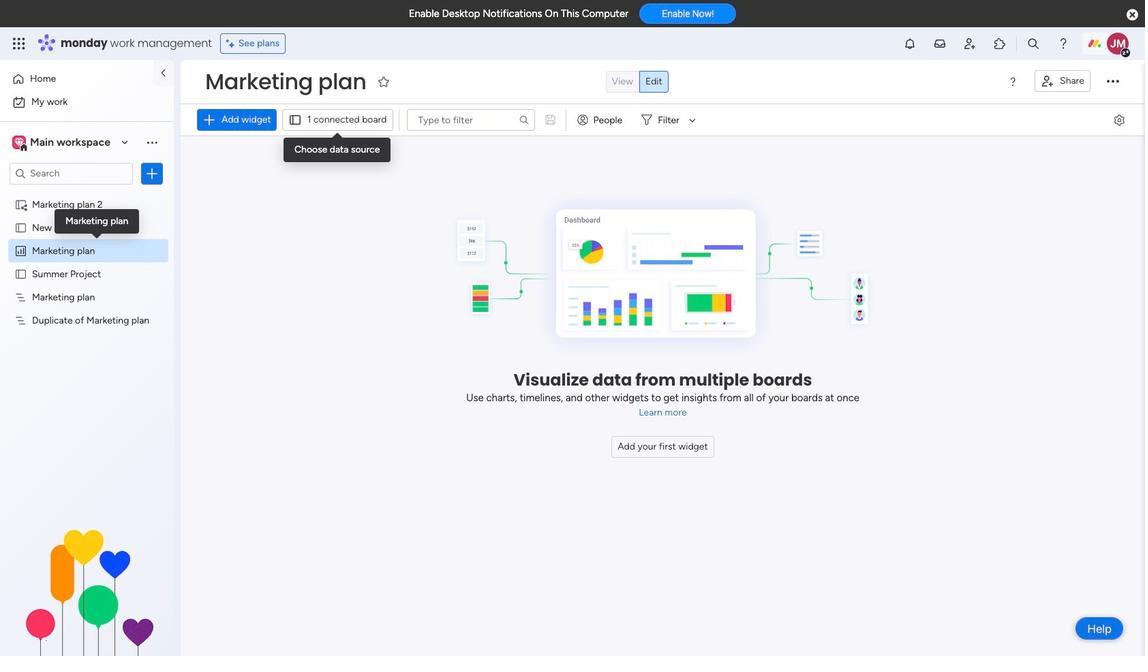 Task type: vqa. For each thing, say whether or not it's contained in the screenshot.
THE INVITE MEMBERS image at top
yes



Task type: describe. For each thing, give the bounding box(es) containing it.
arrow down image
[[684, 112, 701, 128]]

0 vertical spatial option
[[8, 68, 145, 90]]

see plans image
[[226, 36, 238, 51]]

dapulse close image
[[1127, 8, 1138, 22]]

lottie animation element
[[0, 519, 174, 656]]

public dashboard image
[[14, 245, 27, 257]]

Filter dashboard by text search field
[[407, 109, 535, 131]]

1 vertical spatial option
[[8, 91, 166, 113]]

shareable board image
[[14, 198, 27, 211]]

0 horizontal spatial menu image
[[145, 136, 159, 149]]

search everything image
[[1027, 37, 1040, 50]]

monday marketplace image
[[993, 37, 1007, 50]]

options image
[[145, 167, 159, 180]]

Search in workspace field
[[29, 166, 114, 181]]

help image
[[1057, 37, 1070, 50]]

invite members image
[[963, 37, 977, 50]]

jeremy miller image
[[1107, 33, 1129, 55]]



Task type: locate. For each thing, give the bounding box(es) containing it.
banner
[[181, 60, 1145, 136]]

None field
[[202, 67, 370, 96]]

menu image left share icon
[[1008, 76, 1018, 87]]

0 vertical spatial menu image
[[1008, 76, 1018, 87]]

menu image
[[1008, 76, 1018, 87], [145, 136, 159, 149]]

1 vertical spatial menu image
[[145, 136, 159, 149]]

add to favorites image
[[377, 75, 391, 88]]

2 vertical spatial option
[[0, 192, 174, 195]]

update feed image
[[933, 37, 947, 50]]

None search field
[[407, 109, 535, 131]]

menu image up options icon
[[145, 136, 159, 149]]

notifications image
[[903, 37, 917, 50]]

search image
[[518, 115, 529, 125]]

list box
[[0, 190, 174, 516]]

lottie animation image
[[0, 519, 174, 656]]

public board image
[[14, 221, 27, 234]]

share image
[[1041, 74, 1055, 88]]

workspace selection element
[[10, 119, 117, 166]]

more options image
[[1107, 76, 1119, 88]]

option
[[8, 68, 145, 90], [8, 91, 166, 113], [0, 192, 174, 195]]

public board image
[[14, 268, 27, 281]]

select product image
[[12, 37, 26, 50]]

1 horizontal spatial menu image
[[1008, 76, 1018, 87]]



